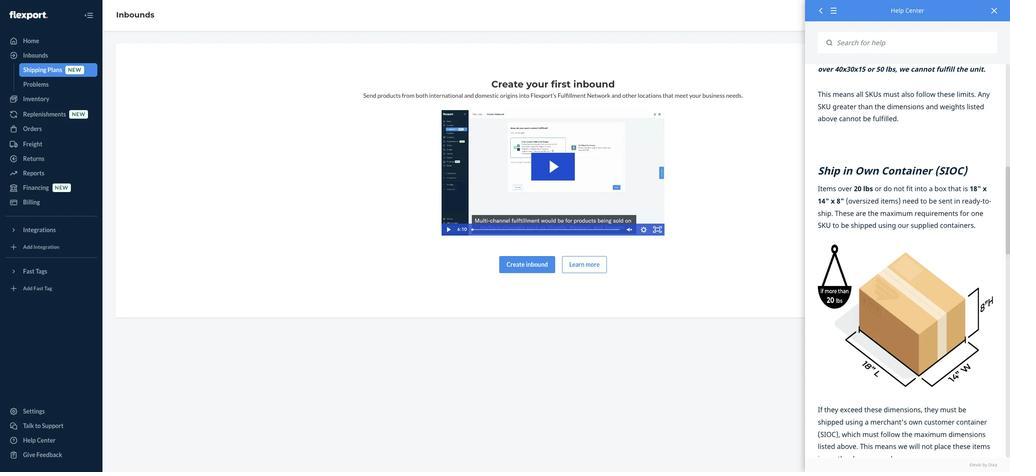 Task type: vqa. For each thing, say whether or not it's contained in the screenshot.
Close Navigation icon on the top of page
yes



Task type: describe. For each thing, give the bounding box(es) containing it.
add integration link
[[5, 240, 97, 254]]

returns
[[23, 155, 44, 162]]

add fast tag link
[[5, 282, 97, 296]]

learn more button
[[562, 256, 607, 273]]

shipping
[[23, 66, 46, 73]]

to
[[35, 422, 41, 430]]

send
[[363, 92, 376, 99]]

network
[[587, 92, 610, 99]]

add for add integration
[[23, 244, 33, 250]]

returns link
[[5, 152, 97, 166]]

integration
[[34, 244, 59, 250]]

billing
[[23, 199, 40, 206]]

fast inside dropdown button
[[23, 268, 34, 275]]

1 vertical spatial fast
[[34, 286, 43, 292]]

add for add fast tag
[[23, 286, 33, 292]]

0 horizontal spatial your
[[526, 79, 548, 90]]

both
[[416, 92, 428, 99]]

elevio
[[970, 462, 982, 468]]

orders
[[23, 125, 42, 132]]

0 horizontal spatial center
[[37, 437, 56, 444]]

help inside help center link
[[23, 437, 36, 444]]

fulfillment
[[558, 92, 586, 99]]

tags
[[36, 268, 47, 275]]

needs.
[[726, 92, 743, 99]]

home
[[23, 37, 39, 44]]

more
[[586, 261, 600, 268]]

home link
[[5, 34, 97, 48]]

fast tags button
[[5, 265, 97, 279]]

add fast tag
[[23, 286, 52, 292]]

1 horizontal spatial your
[[689, 92, 701, 99]]

help center link
[[5, 434, 97, 448]]

meet
[[675, 92, 688, 99]]

create for inbound
[[507, 261, 525, 268]]

feedback
[[36, 452, 62, 459]]

freight
[[23, 141, 42, 148]]

settings
[[23, 408, 45, 415]]

0 vertical spatial help
[[891, 6, 904, 15]]

learn
[[569, 261, 585, 268]]

close navigation image
[[84, 10, 94, 21]]

billing link
[[5, 196, 97, 209]]

domestic
[[475, 92, 499, 99]]

business
[[703, 92, 725, 99]]

inbound inside create your first inbound send products from both international and domestic origins into flexport's fulfillment network and other locations that meet your business needs.
[[573, 79, 615, 90]]

0 horizontal spatial inbounds
[[23, 52, 48, 59]]

elevio by dixa
[[970, 462, 997, 468]]

integrations
[[23, 226, 56, 234]]

create your first inbound send products from both international and domestic origins into flexport's fulfillment network and other locations that meet your business needs.
[[363, 79, 743, 99]]

1 horizontal spatial help center
[[891, 6, 924, 15]]

talk to support button
[[5, 419, 97, 433]]

2 and from the left
[[612, 92, 621, 99]]

inventory
[[23, 95, 49, 103]]

create inbound button
[[499, 256, 555, 273]]

0 vertical spatial center
[[906, 6, 924, 15]]

reports
[[23, 170, 44, 177]]



Task type: locate. For each thing, give the bounding box(es) containing it.
1 vertical spatial help
[[23, 437, 36, 444]]

learn more
[[569, 261, 600, 268]]

0 horizontal spatial help
[[23, 437, 36, 444]]

new down the reports link
[[55, 185, 68, 191]]

0 vertical spatial inbounds link
[[116, 10, 154, 20]]

0 horizontal spatial help center
[[23, 437, 56, 444]]

problems link
[[19, 78, 97, 91]]

flexport logo image
[[9, 11, 48, 20]]

help
[[891, 6, 904, 15], [23, 437, 36, 444]]

1 horizontal spatial inbound
[[573, 79, 615, 90]]

support
[[42, 422, 63, 430]]

fast
[[23, 268, 34, 275], [34, 286, 43, 292]]

inbounds
[[116, 10, 154, 20], [23, 52, 48, 59]]

replenishments
[[23, 111, 66, 118]]

create inbound
[[507, 261, 548, 268]]

1 vertical spatial add
[[23, 286, 33, 292]]

new up orders link
[[72, 111, 85, 118]]

help center
[[891, 6, 924, 15], [23, 437, 56, 444]]

freight link
[[5, 138, 97, 151]]

create for your
[[491, 79, 524, 90]]

international
[[429, 92, 463, 99]]

0 vertical spatial inbound
[[573, 79, 615, 90]]

your right meet
[[689, 92, 701, 99]]

1 horizontal spatial center
[[906, 6, 924, 15]]

0 vertical spatial fast
[[23, 268, 34, 275]]

add left the integration
[[23, 244, 33, 250]]

orders link
[[5, 122, 97, 136]]

1 vertical spatial inbound
[[526, 261, 548, 268]]

add integration
[[23, 244, 59, 250]]

integrations button
[[5, 223, 97, 237]]

center
[[906, 6, 924, 15], [37, 437, 56, 444]]

help center down to
[[23, 437, 56, 444]]

fast tags
[[23, 268, 47, 275]]

add down fast tags
[[23, 286, 33, 292]]

video element
[[442, 110, 665, 236]]

new for financing
[[55, 185, 68, 191]]

inbound up network
[[573, 79, 615, 90]]

shipping plans
[[23, 66, 62, 73]]

dixa
[[989, 462, 997, 468]]

elevio by dixa link
[[818, 462, 997, 468]]

new
[[68, 67, 81, 73], [72, 111, 85, 118], [55, 185, 68, 191]]

new for replenishments
[[72, 111, 85, 118]]

add inside add fast tag link
[[23, 286, 33, 292]]

1 vertical spatial new
[[72, 111, 85, 118]]

inbound inside create inbound button
[[526, 261, 548, 268]]

1 horizontal spatial and
[[612, 92, 621, 99]]

origins
[[500, 92, 518, 99]]

into
[[519, 92, 529, 99]]

1 add from the top
[[23, 244, 33, 250]]

and left domestic
[[464, 92, 474, 99]]

from
[[402, 92, 415, 99]]

0 horizontal spatial inbounds link
[[5, 49, 97, 62]]

give feedback
[[23, 452, 62, 459]]

0 vertical spatial new
[[68, 67, 81, 73]]

add
[[23, 244, 33, 250], [23, 286, 33, 292]]

reports link
[[5, 167, 97, 180]]

problems
[[23, 81, 49, 88]]

0 vertical spatial add
[[23, 244, 33, 250]]

video thumbnail image
[[442, 110, 665, 236], [442, 110, 665, 236]]

0 vertical spatial your
[[526, 79, 548, 90]]

tag
[[44, 286, 52, 292]]

fast left tag
[[34, 286, 43, 292]]

1 vertical spatial inbounds
[[23, 52, 48, 59]]

first
[[551, 79, 571, 90]]

1 horizontal spatial inbounds link
[[116, 10, 154, 20]]

center down talk to support
[[37, 437, 56, 444]]

talk
[[23, 422, 34, 430]]

new right plans
[[68, 67, 81, 73]]

0 vertical spatial help center
[[891, 6, 924, 15]]

your
[[526, 79, 548, 90], [689, 92, 701, 99]]

1 vertical spatial your
[[689, 92, 701, 99]]

2 vertical spatial new
[[55, 185, 68, 191]]

other
[[622, 92, 637, 99]]

create inside create inbound button
[[507, 261, 525, 268]]

1 vertical spatial create
[[507, 261, 525, 268]]

Search search field
[[833, 32, 997, 54]]

and
[[464, 92, 474, 99], [612, 92, 621, 99]]

give feedback button
[[5, 449, 97, 462]]

settings link
[[5, 405, 97, 419]]

center up search search field
[[906, 6, 924, 15]]

locations
[[638, 92, 662, 99]]

new for shipping plans
[[68, 67, 81, 73]]

fast left tags
[[23, 268, 34, 275]]

your up flexport's on the top
[[526, 79, 548, 90]]

0 vertical spatial inbounds
[[116, 10, 154, 20]]

1 horizontal spatial help
[[891, 6, 904, 15]]

1 vertical spatial inbounds link
[[5, 49, 97, 62]]

give
[[23, 452, 35, 459]]

financing
[[23, 184, 49, 191]]

help up give
[[23, 437, 36, 444]]

inbounds link
[[116, 10, 154, 20], [5, 49, 97, 62]]

0 vertical spatial create
[[491, 79, 524, 90]]

by
[[983, 462, 987, 468]]

plans
[[48, 66, 62, 73]]

1 and from the left
[[464, 92, 474, 99]]

1 vertical spatial help center
[[23, 437, 56, 444]]

create inside create your first inbound send products from both international and domestic origins into flexport's fulfillment network and other locations that meet your business needs.
[[491, 79, 524, 90]]

inventory link
[[5, 92, 97, 106]]

2 add from the top
[[23, 286, 33, 292]]

add inside add integration link
[[23, 244, 33, 250]]

0 horizontal spatial inbound
[[526, 261, 548, 268]]

inbound left learn
[[526, 261, 548, 268]]

1 horizontal spatial inbounds
[[116, 10, 154, 20]]

and left other at the right of the page
[[612, 92, 621, 99]]

0 horizontal spatial and
[[464, 92, 474, 99]]

that
[[663, 92, 674, 99]]

help up search search field
[[891, 6, 904, 15]]

inbound
[[573, 79, 615, 90], [526, 261, 548, 268]]

products
[[377, 92, 401, 99]]

create
[[491, 79, 524, 90], [507, 261, 525, 268]]

flexport's
[[531, 92, 557, 99]]

talk to support
[[23, 422, 63, 430]]

1 vertical spatial center
[[37, 437, 56, 444]]

help center up search search field
[[891, 6, 924, 15]]



